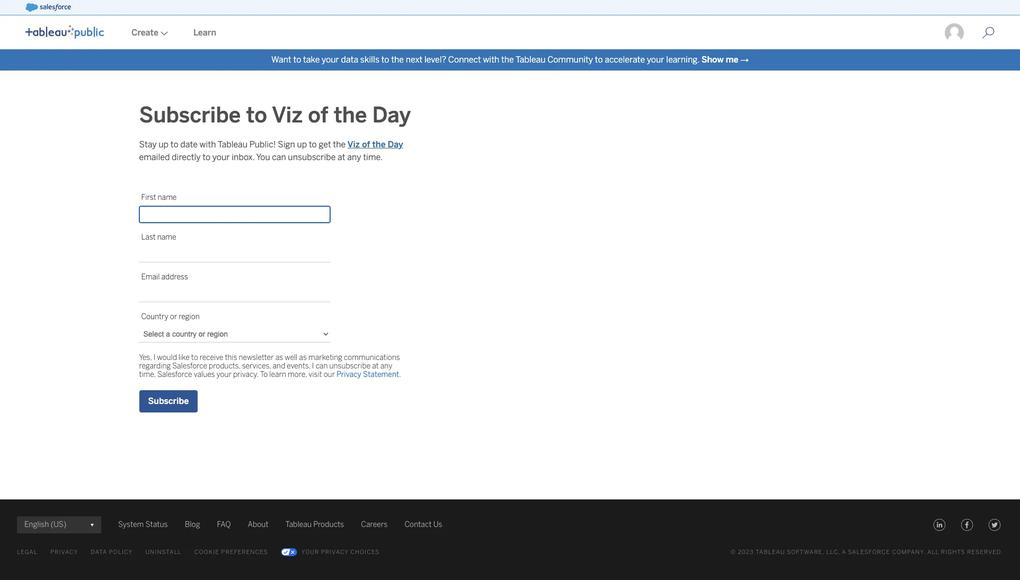 Task type: locate. For each thing, give the bounding box(es) containing it.
the
[[392, 55, 404, 65], [502, 55, 514, 65], [334, 102, 367, 128], [333, 139, 346, 150], [373, 139, 386, 150]]

0 horizontal spatial with
[[200, 139, 216, 150]]

more,
[[288, 370, 307, 379]]

1 horizontal spatial time.
[[363, 152, 383, 162]]

unsubscribe inside stay up to date with tableau public! sign up to get the viz of the day emailed directly to your inbox. you can unsubscribe at any time.
[[288, 152, 336, 162]]

subscribe inside subscribe button
[[148, 396, 189, 406]]

at inside stay up to date with tableau public! sign up to get the viz of the day emailed directly to your inbox. you can unsubscribe at any time.
[[338, 152, 346, 162]]

show me link
[[702, 55, 739, 65]]

as right well
[[299, 353, 307, 362]]

events.
[[287, 362, 311, 371]]

viz of the day link
[[348, 139, 403, 150]]

1 vertical spatial any
[[381, 362, 393, 371]]

as
[[276, 353, 283, 362], [299, 353, 307, 362]]

country
[[141, 312, 168, 321]]

statement
[[363, 370, 399, 379]]

a
[[843, 549, 847, 556]]

viz inside stay up to date with tableau public! sign up to get the viz of the day emailed directly to your inbox. you can unsubscribe at any time.
[[348, 139, 360, 150]]

1 vertical spatial unsubscribe
[[330, 362, 371, 371]]

can inside stay up to date with tableau public! sign up to get the viz of the day emailed directly to your inbox. you can unsubscribe at any time.
[[272, 152, 286, 162]]

contact us
[[405, 520, 443, 529]]

1 vertical spatial at
[[372, 362, 379, 371]]

0 vertical spatial at
[[338, 152, 346, 162]]

1 horizontal spatial can
[[316, 362, 328, 371]]

0 horizontal spatial as
[[276, 353, 283, 362]]

to right "like"
[[191, 353, 198, 362]]

Email address email field
[[139, 286, 330, 302]]

0 vertical spatial viz
[[272, 102, 303, 128]]

policy
[[109, 549, 133, 556]]

system
[[118, 520, 144, 529]]

selected language element
[[24, 517, 94, 534]]

and
[[273, 362, 286, 371]]

0 vertical spatial unsubscribe
[[288, 152, 336, 162]]

subscribe down regarding at the bottom of page
[[148, 396, 189, 406]]

first
[[141, 193, 156, 202]]

about link
[[248, 519, 269, 531]]

privacy statement .
[[337, 370, 401, 379]]

1 horizontal spatial any
[[381, 362, 393, 371]]

show
[[702, 55, 724, 65]]

me
[[726, 55, 739, 65]]

your down the this
[[217, 370, 232, 379]]

cookie preferences button
[[195, 546, 268, 559]]

tableau
[[516, 55, 546, 65], [218, 139, 248, 150], [286, 520, 312, 529], [756, 549, 786, 556]]

time. inside yes, i would like to receive this newsletter as well as marketing communications regarding salesforce products, services, and events. i can unsubscribe at any time. salesforce values your privacy. to learn more, visit our
[[139, 370, 156, 379]]

tableau up inbox.
[[218, 139, 248, 150]]

create
[[132, 28, 159, 38]]

1 vertical spatial with
[[200, 139, 216, 150]]

Last name text field
[[139, 246, 330, 263]]

with right date
[[200, 139, 216, 150]]

0 vertical spatial time.
[[363, 152, 383, 162]]

as left well
[[276, 353, 283, 362]]

1 horizontal spatial at
[[372, 362, 379, 371]]

0 horizontal spatial of
[[308, 102, 329, 128]]

tableau products link
[[286, 519, 344, 531]]

blog link
[[185, 519, 200, 531]]

0 vertical spatial subscribe
[[139, 102, 241, 128]]

country or region
[[141, 312, 200, 321]]

viz right get
[[348, 139, 360, 150]]

1 horizontal spatial as
[[299, 353, 307, 362]]

name for first name
[[158, 193, 177, 202]]

careers link
[[361, 519, 388, 531]]

0 horizontal spatial time.
[[139, 370, 156, 379]]

any inside stay up to date with tableau public! sign up to get the viz of the day emailed directly to your inbox. you can unsubscribe at any time.
[[348, 152, 362, 162]]

to left take
[[294, 55, 301, 65]]

name right last
[[157, 233, 176, 242]]

0 horizontal spatial can
[[272, 152, 286, 162]]

at inside yes, i would like to receive this newsletter as well as marketing communications regarding salesforce products, services, and events. i can unsubscribe at any time. salesforce values your privacy. to learn more, visit our
[[372, 362, 379, 371]]

1 vertical spatial subscribe
[[148, 396, 189, 406]]

with
[[483, 55, 500, 65], [200, 139, 216, 150]]

1 vertical spatial can
[[316, 362, 328, 371]]

up right sign
[[297, 139, 307, 150]]

name for last name
[[157, 233, 176, 242]]

privacy
[[337, 370, 362, 379], [50, 549, 78, 556], [321, 549, 349, 556]]

any left "."
[[381, 362, 393, 371]]

tableau left community
[[516, 55, 546, 65]]

0 horizontal spatial viz
[[272, 102, 303, 128]]

your inside stay up to date with tableau public! sign up to get the viz of the day emailed directly to your inbox. you can unsubscribe at any time.
[[213, 152, 230, 162]]

stay
[[139, 139, 157, 150]]

0 horizontal spatial up
[[159, 139, 169, 150]]

subscribe for subscribe to viz of the day
[[139, 102, 241, 128]]

learning.
[[667, 55, 700, 65]]

values
[[194, 370, 215, 379]]

to right skills
[[382, 55, 390, 65]]

1 horizontal spatial viz
[[348, 139, 360, 150]]

time. down viz of the day "link"
[[363, 152, 383, 162]]

0 vertical spatial name
[[158, 193, 177, 202]]

can right "events."
[[316, 362, 328, 371]]

any down viz of the day "link"
[[348, 152, 362, 162]]

you
[[256, 152, 270, 162]]

time. down yes,
[[139, 370, 156, 379]]

at
[[338, 152, 346, 162], [372, 362, 379, 371]]

1 as from the left
[[276, 353, 283, 362]]

i right yes,
[[154, 353, 156, 362]]

receive
[[200, 353, 223, 362]]

viz
[[272, 102, 303, 128], [348, 139, 360, 150]]

privacy right your
[[321, 549, 349, 556]]

0 vertical spatial any
[[348, 152, 362, 162]]

1 horizontal spatial up
[[297, 139, 307, 150]]

0 horizontal spatial any
[[348, 152, 362, 162]]

0 vertical spatial can
[[272, 152, 286, 162]]

0 horizontal spatial at
[[338, 152, 346, 162]]

can inside yes, i would like to receive this newsletter as well as marketing communications regarding salesforce products, services, and events. i can unsubscribe at any time. salesforce values your privacy. to learn more, visit our
[[316, 362, 328, 371]]

your
[[302, 549, 319, 556]]

1 vertical spatial day
[[388, 139, 403, 150]]

i right "events."
[[312, 362, 314, 371]]

your left inbox.
[[213, 152, 230, 162]]

well
[[285, 353, 298, 362]]

to
[[294, 55, 301, 65], [382, 55, 390, 65], [595, 55, 603, 65], [246, 102, 267, 128], [171, 139, 179, 150], [309, 139, 317, 150], [203, 152, 211, 162], [191, 353, 198, 362]]

can
[[272, 152, 286, 162], [316, 362, 328, 371]]

your right take
[[322, 55, 339, 65]]

0 vertical spatial with
[[483, 55, 500, 65]]

legal link
[[17, 546, 38, 559]]

day
[[373, 102, 411, 128], [388, 139, 403, 150]]

stay up to date with tableau public! sign up to get the viz of the day emailed directly to your inbox. you can unsubscribe at any time.
[[139, 139, 403, 162]]

of right get
[[362, 139, 370, 150]]

our
[[324, 370, 335, 379]]

region
[[179, 312, 200, 321]]

can down sign
[[272, 152, 286, 162]]

time.
[[363, 152, 383, 162], [139, 370, 156, 379]]

0 vertical spatial day
[[373, 102, 411, 128]]

with inside stay up to date with tableau public! sign up to get the viz of the day emailed directly to your inbox. you can unsubscribe at any time.
[[200, 139, 216, 150]]

up up emailed
[[159, 139, 169, 150]]

1 horizontal spatial of
[[362, 139, 370, 150]]

1 vertical spatial name
[[157, 233, 176, 242]]

last name
[[141, 233, 176, 242]]

tableau up your
[[286, 520, 312, 529]]

up
[[159, 139, 169, 150], [297, 139, 307, 150]]

connect
[[449, 55, 481, 65]]

1 vertical spatial time.
[[139, 370, 156, 379]]

1 vertical spatial of
[[362, 139, 370, 150]]

privacy down selected language element
[[50, 549, 78, 556]]

1 horizontal spatial i
[[312, 362, 314, 371]]

subscribe button
[[139, 390, 198, 413]]

tableau right 2023
[[756, 549, 786, 556]]

privacy right our
[[337, 370, 362, 379]]

unsubscribe
[[288, 152, 336, 162], [330, 362, 371, 371]]

data policy link
[[91, 546, 133, 559]]

faq
[[217, 520, 231, 529]]

with right connect on the top of page
[[483, 55, 500, 65]]

next
[[406, 55, 423, 65]]

subscribe up date
[[139, 102, 241, 128]]

name right first at the left of page
[[158, 193, 177, 202]]

get
[[319, 139, 331, 150]]

viz up sign
[[272, 102, 303, 128]]

1 vertical spatial viz
[[348, 139, 360, 150]]

address
[[161, 273, 188, 282]]

of up get
[[308, 102, 329, 128]]



Task type: describe. For each thing, give the bounding box(es) containing it.
time. inside stay up to date with tableau public! sign up to get the viz of the day emailed directly to your inbox. you can unsubscribe at any time.
[[363, 152, 383, 162]]

0 vertical spatial of
[[308, 102, 329, 128]]

emailed
[[139, 152, 170, 162]]

contact
[[405, 520, 432, 529]]

1 up from the left
[[159, 139, 169, 150]]

english (us)
[[24, 520, 67, 529]]

greg.robinson3551 image
[[945, 22, 966, 43]]

→
[[741, 55, 749, 65]]

of inside stay up to date with tableau public! sign up to get the viz of the day emailed directly to your inbox. you can unsubscribe at any time.
[[362, 139, 370, 150]]

accelerate
[[605, 55, 646, 65]]

privacy.
[[233, 370, 259, 379]]

like
[[179, 353, 190, 362]]

regarding
[[139, 362, 171, 371]]

status
[[146, 520, 168, 529]]

newsletter
[[239, 353, 274, 362]]

learn
[[270, 370, 286, 379]]

logo image
[[25, 25, 104, 39]]

products,
[[209, 362, 241, 371]]

skills
[[361, 55, 380, 65]]

yes,
[[139, 353, 152, 362]]

to left date
[[171, 139, 179, 150]]

rights
[[942, 549, 966, 556]]

this
[[225, 353, 237, 362]]

uninstall
[[145, 549, 182, 556]]

learn
[[194, 28, 216, 38]]

all
[[928, 549, 940, 556]]

preferences
[[221, 549, 268, 556]]

about
[[248, 520, 269, 529]]

cookie
[[195, 549, 219, 556]]

privacy link
[[50, 546, 78, 559]]

system status
[[118, 520, 168, 529]]

to up public! on the top of page
[[246, 102, 267, 128]]

day inside stay up to date with tableau public! sign up to get the viz of the day emailed directly to your inbox. you can unsubscribe at any time.
[[388, 139, 403, 150]]

0 horizontal spatial i
[[154, 353, 156, 362]]

create button
[[119, 16, 181, 49]]

level?
[[425, 55, 447, 65]]

2 up from the left
[[297, 139, 307, 150]]

privacy statement link
[[337, 370, 399, 379]]

your privacy choices
[[302, 549, 380, 556]]

choices
[[351, 549, 380, 556]]

reserved.
[[968, 549, 1004, 556]]

yes, i would like to receive this newsletter as well as marketing communications regarding salesforce products, services, and events. i can unsubscribe at any time. salesforce values your privacy. to learn more, visit our
[[139, 353, 400, 379]]

marketing
[[309, 353, 343, 362]]

to left accelerate
[[595, 55, 603, 65]]

take
[[303, 55, 320, 65]]

subscribe to viz of the day
[[139, 102, 411, 128]]

learn link
[[181, 16, 229, 49]]

to right directly
[[203, 152, 211, 162]]

careers
[[361, 520, 388, 529]]

tableau inside stay up to date with tableau public! sign up to get the viz of the day emailed directly to your inbox. you can unsubscribe at any time.
[[218, 139, 248, 150]]

privacy for privacy
[[50, 549, 78, 556]]

date
[[180, 139, 198, 150]]

us
[[434, 520, 443, 529]]

any inside yes, i would like to receive this newsletter as well as marketing communications regarding salesforce products, services, and events. i can unsubscribe at any time. salesforce values your privacy. to learn more, visit our
[[381, 362, 393, 371]]

products
[[314, 520, 344, 529]]

visit
[[309, 370, 322, 379]]

last
[[141, 233, 156, 242]]

salesforce down the would
[[157, 370, 192, 379]]

salesforce right regarding at the bottom of page
[[172, 362, 207, 371]]

want to take your data skills to the next level? connect with the tableau community to accelerate your learning. show me →
[[272, 55, 749, 65]]

to
[[260, 370, 268, 379]]

salesforce right a
[[849, 549, 891, 556]]

software,
[[788, 549, 825, 556]]

First name text field
[[139, 206, 330, 223]]

english
[[24, 520, 49, 529]]

2 as from the left
[[299, 353, 307, 362]]

2023
[[738, 549, 755, 556]]

sign
[[278, 139, 295, 150]]

unsubscribe inside yes, i would like to receive this newsletter as well as marketing communications regarding salesforce products, services, and events. i can unsubscribe at any time. salesforce values your privacy. to learn more, visit our
[[330, 362, 371, 371]]

1 horizontal spatial with
[[483, 55, 500, 65]]

your left the learning.
[[647, 55, 665, 65]]

subscribe for subscribe
[[148, 396, 189, 406]]

system status link
[[118, 519, 168, 531]]

(us)
[[51, 520, 67, 529]]

public!
[[250, 139, 276, 150]]

.
[[399, 370, 401, 379]]

would
[[157, 353, 177, 362]]

email address
[[141, 273, 188, 282]]

data policy
[[91, 549, 133, 556]]

or
[[170, 312, 177, 321]]

services,
[[242, 362, 271, 371]]

inbox.
[[232, 152, 255, 162]]

llc,
[[827, 549, 841, 556]]

go to search image
[[970, 27, 1008, 39]]

want
[[272, 55, 292, 65]]

to inside yes, i would like to receive this newsletter as well as marketing communications regarding salesforce products, services, and events. i can unsubscribe at any time. salesforce values your privacy. to learn more, visit our
[[191, 353, 198, 362]]

community
[[548, 55, 594, 65]]

your inside yes, i would like to receive this newsletter as well as marketing communications regarding salesforce products, services, and events. i can unsubscribe at any time. salesforce values your privacy. to learn more, visit our
[[217, 370, 232, 379]]

legal
[[17, 549, 38, 556]]

data
[[91, 549, 107, 556]]

data
[[341, 55, 359, 65]]

© 2023 tableau software, llc, a salesforce company. all rights reserved.
[[731, 549, 1004, 556]]

cookie preferences
[[195, 549, 268, 556]]

company.
[[893, 549, 926, 556]]

©
[[731, 549, 737, 556]]

tableau products
[[286, 520, 344, 529]]

communications
[[344, 353, 400, 362]]

salesforce logo image
[[25, 3, 71, 12]]

faq link
[[217, 519, 231, 531]]

to left get
[[309, 139, 317, 150]]

privacy for privacy statement .
[[337, 370, 362, 379]]

blog
[[185, 520, 200, 529]]



Task type: vqa. For each thing, say whether or not it's contained in the screenshot.
the search 'image'
no



